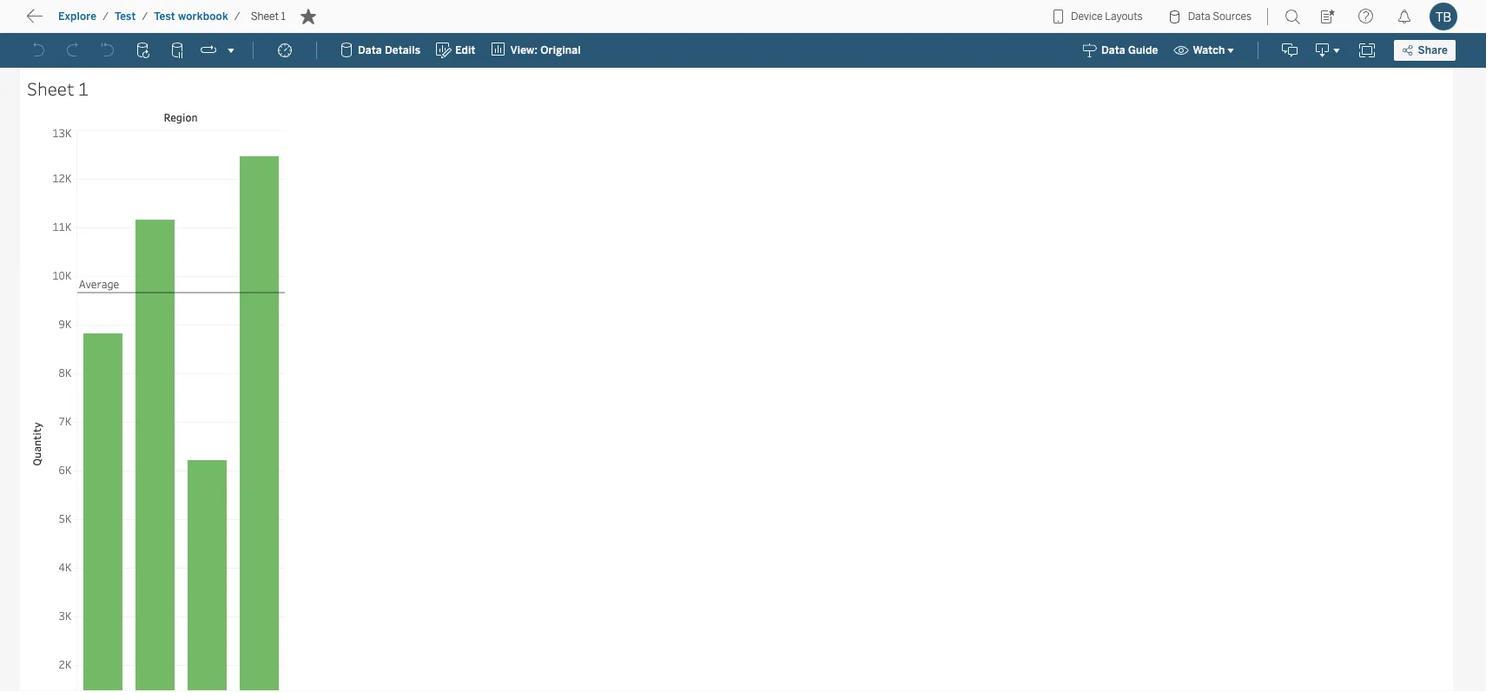 Task type: vqa. For each thing, say whether or not it's contained in the screenshot.
/ to the middle
yes



Task type: locate. For each thing, give the bounding box(es) containing it.
test workbook link
[[153, 10, 229, 23]]

1 / from the left
[[103, 10, 109, 23]]

0 horizontal spatial /
[[103, 10, 109, 23]]

test link
[[114, 10, 137, 23]]

content
[[95, 13, 149, 29]]

1 horizontal spatial /
[[142, 10, 148, 23]]

1
[[281, 10, 286, 23]]

2 / from the left
[[142, 10, 148, 23]]

test
[[115, 10, 136, 23], [154, 10, 175, 23]]

explore / test / test workbook /
[[58, 10, 240, 23]]

3 / from the left
[[234, 10, 240, 23]]

/ left sheet
[[234, 10, 240, 23]]

/ left test link
[[103, 10, 109, 23]]

1 test from the left
[[115, 10, 136, 23]]

skip
[[45, 13, 75, 29]]

explore link
[[57, 10, 97, 23]]

1 horizontal spatial test
[[154, 10, 175, 23]]

sheet
[[251, 10, 279, 23]]

0 horizontal spatial test
[[115, 10, 136, 23]]

to
[[78, 13, 92, 29]]

explore
[[58, 10, 97, 23]]

2 horizontal spatial /
[[234, 10, 240, 23]]

/
[[103, 10, 109, 23], [142, 10, 148, 23], [234, 10, 240, 23]]

/ right test link
[[142, 10, 148, 23]]



Task type: describe. For each thing, give the bounding box(es) containing it.
skip to content link
[[42, 9, 177, 33]]

skip to content
[[45, 13, 149, 29]]

2 test from the left
[[154, 10, 175, 23]]

workbook
[[178, 10, 228, 23]]

sheet 1
[[251, 10, 286, 23]]

sheet 1 element
[[246, 10, 291, 23]]



